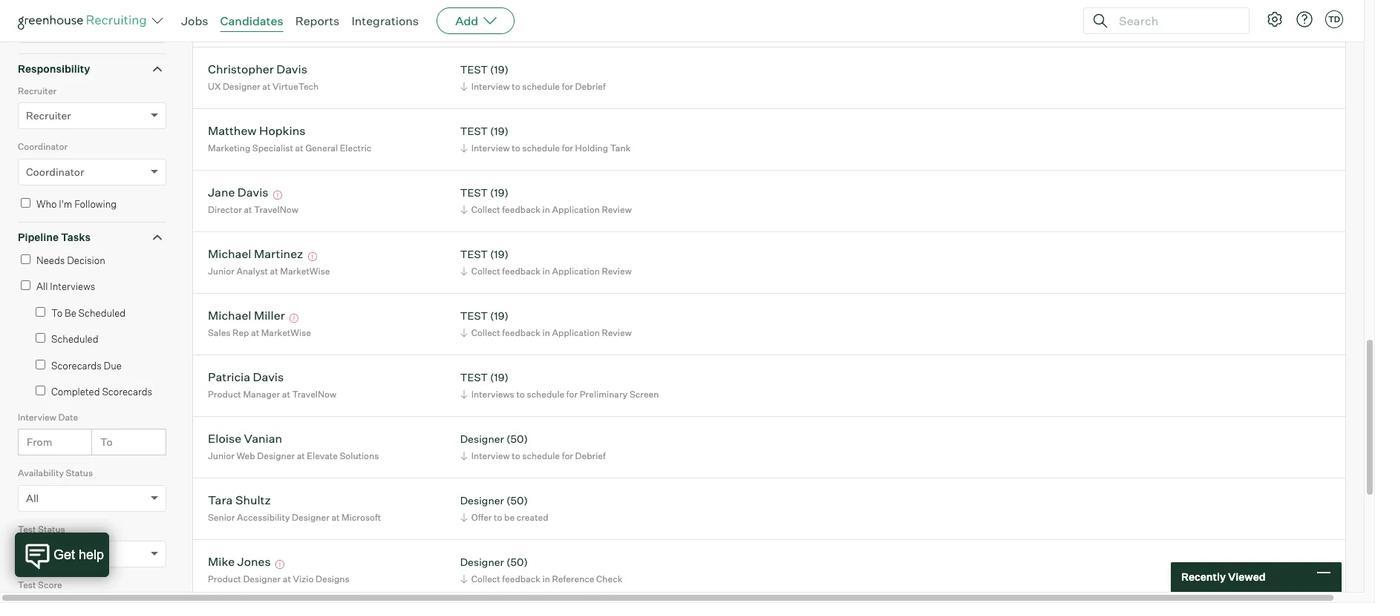 Task type: describe. For each thing, give the bounding box(es) containing it.
application for jane davis
[[552, 204, 600, 215]]

schedule for matthew hopkins
[[522, 142, 560, 154]]

jane davis
[[208, 185, 269, 200]]

collect inside designer (50) collect feedback in reference check
[[471, 574, 500, 585]]

michael martinez link
[[208, 247, 303, 264]]

add button
[[437, 7, 515, 34]]

interview to schedule for debrief link for vanian
[[458, 449, 609, 463]]

(19) for junior analyst at marketwise
[[490, 248, 509, 261]]

michael for michael martinez
[[208, 247, 251, 262]]

patricia davis link
[[208, 370, 284, 387]]

preliminary
[[580, 389, 628, 400]]

feedback for davis
[[502, 204, 541, 215]]

1 vertical spatial scheduled
[[51, 334, 98, 345]]

needs
[[36, 254, 65, 266]]

to inside test (19) take home test to be sent
[[541, 19, 549, 30]]

sales rep at marketwise
[[208, 327, 311, 339]]

to be scheduled
[[51, 307, 126, 319]]

completed scorecards
[[51, 386, 152, 398]]

michael miller
[[208, 308, 285, 323]]

test (19) interview to schedule for debrief
[[460, 63, 606, 92]]

test (19) collect feedback in application review for michael martinez
[[460, 248, 632, 277]]

general
[[305, 142, 338, 154]]

(50) for tara shultz
[[506, 495, 528, 507]]

0 horizontal spatial scorecards
[[51, 360, 102, 372]]

tara
[[208, 493, 233, 508]]

jobs link
[[181, 13, 208, 28]]

eloise vanian link
[[208, 432, 282, 449]]

0 vertical spatial travelnow
[[254, 204, 298, 215]]

hopkins
[[259, 124, 306, 138]]

to for matthew hopkins
[[512, 142, 520, 154]]

collect feedback in reference check link
[[458, 572, 626, 587]]

Who I'm Following checkbox
[[21, 198, 30, 208]]

manager
[[243, 389, 280, 400]]

interview to schedule for debrief link for davis
[[458, 79, 609, 93]]

test for junior analyst at marketwise
[[460, 248, 488, 261]]

reports
[[295, 13, 340, 28]]

electric
[[340, 142, 371, 154]]

integrations link
[[352, 13, 419, 28]]

Scorecards Due checkbox
[[36, 360, 45, 370]]

0 vertical spatial recruiter
[[18, 85, 56, 96]]

i'm
[[59, 198, 72, 210]]

test status element
[[18, 523, 166, 579]]

senior
[[208, 512, 235, 523]]

td
[[1328, 14, 1340, 25]]

schedule for patricia davis
[[527, 389, 565, 400]]

test for ux designer at virtuetech
[[460, 63, 488, 76]]

for for patricia davis
[[566, 389, 578, 400]]

at inside christopher davis ux designer at virtuetech
[[262, 81, 271, 92]]

(19) for marketing specialist at general electric
[[490, 125, 509, 138]]

designer (50) offer to be created
[[460, 495, 548, 523]]

To Be Scheduled checkbox
[[36, 307, 45, 317]]

christopher davis ux designer at virtuetech
[[208, 62, 319, 92]]

Search text field
[[1115, 10, 1236, 32]]

tasks
[[61, 231, 91, 244]]

to for eloise vanian
[[512, 451, 520, 462]]

eloise vanian junior web designer at elevate solutions
[[208, 432, 379, 462]]

take home test to be sent link
[[458, 18, 585, 32]]

jane davis has been in application review for more than 5 days image
[[271, 191, 284, 200]]

interview for eloise vanian
[[471, 451, 510, 462]]

test score
[[18, 580, 62, 591]]

check
[[596, 574, 623, 585]]

marketing specialist at oracle
[[208, 19, 332, 30]]

responsibility
[[18, 63, 90, 75]]

christopher davis link
[[208, 62, 307, 79]]

reports link
[[295, 13, 340, 28]]

1 marketing from the top
[[208, 19, 250, 30]]

scorecards due
[[51, 360, 122, 372]]

jane davis link
[[208, 185, 269, 202]]

recruiter element
[[18, 84, 166, 140]]

in for michael miller
[[543, 327, 550, 339]]

tank
[[610, 142, 631, 154]]

michael miller link
[[208, 308, 285, 326]]

decision
[[67, 254, 105, 266]]

michael for michael miller
[[208, 308, 251, 323]]

test for director at travelnow
[[460, 187, 488, 199]]

designer (50) interview to schedule for debrief
[[460, 433, 606, 462]]

interview for matthew hopkins
[[471, 142, 510, 154]]

feedback for miller
[[502, 327, 541, 339]]

(19) for sales rep at marketwise
[[490, 310, 509, 323]]

rep
[[232, 327, 249, 339]]

schedule for christopher davis
[[522, 81, 560, 92]]

score
[[38, 580, 62, 591]]

designer inside tara shultz senior accessibility designer at microsoft
[[292, 512, 330, 523]]

greenhouse recruiting image
[[18, 12, 151, 30]]

junior analyst at marketwise
[[208, 266, 330, 277]]

solutions
[[340, 451, 379, 462]]

tara shultz senior accessibility designer at microsoft
[[208, 493, 381, 523]]

0 vertical spatial test status
[[18, 524, 65, 535]]

be inside test (19) take home test to be sent
[[551, 19, 561, 30]]

holding
[[575, 142, 608, 154]]

interview for christopher davis
[[471, 81, 510, 92]]

mike jones
[[208, 555, 271, 570]]

mike jones link
[[208, 555, 271, 572]]

review for michael miller
[[602, 327, 632, 339]]

at down martinez on the top left of page
[[270, 266, 278, 277]]

0 vertical spatial scheduled
[[78, 307, 126, 319]]

(19) for product manager at travelnow
[[490, 372, 509, 384]]

tara shultz link
[[208, 493, 271, 510]]

matthew
[[208, 124, 257, 138]]

date
[[58, 412, 78, 423]]

candidates link
[[220, 13, 283, 28]]

davis for jane
[[238, 185, 269, 200]]

virtuetech
[[272, 81, 319, 92]]

test for marketing specialist at general electric
[[460, 125, 488, 138]]

viewed
[[1228, 571, 1266, 584]]

test inside test (19) take home test to be sent
[[520, 19, 539, 30]]

jane
[[208, 185, 235, 200]]

coordinator element
[[18, 140, 166, 196]]

collect for michael miller
[[471, 327, 500, 339]]

marketing inside the matthew hopkins marketing specialist at general electric
[[208, 142, 250, 154]]

needs decision
[[36, 254, 105, 266]]

director at travelnow
[[208, 204, 298, 215]]

completed
[[51, 386, 100, 398]]

at inside the matthew hopkins marketing specialist at general electric
[[295, 142, 303, 154]]

pipeline
[[18, 231, 59, 244]]

tyler roberts link
[[208, 0, 283, 17]]

michael martinez has been in application review for more than 5 days image
[[306, 253, 319, 262]]

in for michael martinez
[[543, 266, 550, 277]]

screen
[[630, 389, 659, 400]]

christopher
[[208, 62, 274, 77]]

configure image
[[1266, 10, 1284, 28]]

candidates
[[220, 13, 283, 28]]

take
[[471, 19, 491, 30]]

2 vertical spatial status
[[49, 548, 81, 561]]

feedback for martinez
[[502, 266, 541, 277]]

due
[[104, 360, 122, 372]]

designer inside christopher davis ux designer at virtuetech
[[223, 81, 260, 92]]

review for jane davis
[[602, 204, 632, 215]]

mike
[[208, 555, 235, 570]]

at down jane davis link
[[244, 204, 252, 215]]

(50) for eloise vanian
[[506, 433, 528, 446]]

specialist inside the matthew hopkins marketing specialist at general electric
[[252, 142, 293, 154]]

Scheduled checkbox
[[36, 334, 45, 343]]



Task type: locate. For each thing, give the bounding box(es) containing it.
1 vertical spatial scorecards
[[102, 386, 152, 398]]

1 vertical spatial davis
[[238, 185, 269, 200]]

1 review from the top
[[602, 204, 632, 215]]

designer inside designer (50) interview to schedule for debrief
[[460, 433, 504, 446]]

at down mike jones has been in reference check for more than 10 days 'icon'
[[283, 574, 291, 585]]

davis inside christopher davis ux designer at virtuetech
[[276, 62, 307, 77]]

for for christopher davis
[[562, 81, 573, 92]]

at inside the patricia davis product manager at travelnow
[[282, 389, 290, 400]]

matthew hopkins marketing specialist at general electric
[[208, 124, 371, 154]]

matthew hopkins link
[[208, 124, 306, 141]]

vizio
[[293, 574, 314, 585]]

junior down 'eloise'
[[208, 451, 235, 462]]

(50) up collect feedback in reference check link
[[506, 556, 528, 569]]

1 vertical spatial to
[[51, 307, 63, 319]]

3 review from the top
[[602, 327, 632, 339]]

1 horizontal spatial be
[[551, 19, 561, 30]]

debrief inside test (19) interview to schedule for debrief
[[575, 81, 606, 92]]

2 test (19) collect feedback in application review from the top
[[460, 248, 632, 277]]

1 debrief from the top
[[575, 81, 606, 92]]

designer up designer (50) offer to be created at the bottom left of page
[[460, 433, 504, 446]]

2 product from the top
[[208, 574, 241, 585]]

2 debrief from the top
[[575, 451, 606, 462]]

in
[[543, 204, 550, 215], [543, 266, 550, 277], [543, 327, 550, 339], [543, 574, 550, 585]]

patricia
[[208, 370, 250, 385]]

interview to schedule for debrief link up designer (50) offer to be created at the bottom left of page
[[458, 449, 609, 463]]

for for matthew hopkins
[[562, 142, 573, 154]]

to for to be scheduled
[[51, 307, 63, 319]]

tyler roberts has been in take home test for more than 7 days image
[[285, 6, 299, 15]]

0 vertical spatial to
[[70, 23, 83, 36]]

0 vertical spatial junior
[[208, 266, 235, 277]]

designer down offer on the left of page
[[460, 556, 504, 569]]

1 product from the top
[[208, 389, 241, 400]]

scorecards up completed
[[51, 360, 102, 372]]

2 vertical spatial davis
[[253, 370, 284, 385]]

1 vertical spatial marketing
[[208, 142, 250, 154]]

interview to schedule for holding tank link
[[458, 141, 634, 155]]

2 vertical spatial test (19) collect feedback in application review
[[460, 310, 632, 339]]

1 in from the top
[[543, 204, 550, 215]]

designer
[[223, 81, 260, 92], [460, 433, 504, 446], [257, 451, 295, 462], [460, 495, 504, 507], [292, 512, 330, 523], [460, 556, 504, 569], [243, 574, 281, 585]]

junior
[[208, 266, 235, 277], [208, 451, 235, 462]]

to inside "test (19) interview to schedule for holding tank"
[[512, 142, 520, 154]]

3 test (19) collect feedback in application review from the top
[[460, 310, 632, 339]]

5 (19) from the top
[[490, 248, 509, 261]]

1 vertical spatial coordinator
[[26, 165, 84, 178]]

to for tara shultz
[[494, 512, 502, 523]]

3 application from the top
[[552, 327, 600, 339]]

1 junior from the top
[[208, 266, 235, 277]]

travelnow right manager
[[292, 389, 337, 400]]

4 collect from the top
[[471, 574, 500, 585]]

designer down vanian
[[257, 451, 295, 462]]

(50)
[[506, 433, 528, 446], [506, 495, 528, 507], [506, 556, 528, 569]]

interviews inside test (19) interviews to schedule for preliminary screen
[[471, 389, 514, 400]]

schedule left holding
[[522, 142, 560, 154]]

2 (50) from the top
[[506, 495, 528, 507]]

tyler
[[208, 0, 236, 15]]

2 vertical spatial (50)
[[506, 556, 528, 569]]

test inside test (19) interviews to schedule for preliminary screen
[[460, 372, 488, 384]]

0 vertical spatial interviews
[[50, 281, 95, 293]]

test status up score
[[26, 548, 81, 561]]

all for all
[[26, 492, 39, 505]]

at left elevate
[[297, 451, 305, 462]]

1 vertical spatial all
[[26, 492, 39, 505]]

(19) inside test (19) take home test to be sent
[[490, 2, 509, 14]]

web
[[236, 451, 255, 462]]

for down interviews to schedule for preliminary screen 'link'
[[562, 451, 573, 462]]

designer down jones
[[243, 574, 281, 585]]

(19) for marketing specialist at oracle
[[490, 2, 509, 14]]

status for test status
[[38, 524, 65, 535]]

designer down christopher
[[223, 81, 260, 92]]

all inside availability status element
[[26, 492, 39, 505]]

recently viewed
[[1181, 571, 1266, 584]]

to inside designer (50) offer to be created
[[494, 512, 502, 523]]

marketwise down michael miller has been in application review for more than 5 days image
[[261, 327, 311, 339]]

2 vertical spatial to
[[100, 436, 113, 449]]

1 vertical spatial application
[[552, 266, 600, 277]]

test (19) interviews to schedule for preliminary screen
[[460, 372, 659, 400]]

1 vertical spatial specialist
[[252, 142, 293, 154]]

to left be
[[51, 307, 63, 319]]

credited to
[[26, 23, 83, 36]]

(19) inside test (19) interview to schedule for debrief
[[490, 63, 509, 76]]

be left created
[[504, 512, 515, 523]]

interview inside "test (19) interview to schedule for holding tank"
[[471, 142, 510, 154]]

1 vertical spatial junior
[[208, 451, 235, 462]]

scheduled right be
[[78, 307, 126, 319]]

all interviews
[[36, 281, 95, 293]]

interviews up designer (50) interview to schedule for debrief
[[471, 389, 514, 400]]

at inside eloise vanian junior web designer at elevate solutions
[[297, 451, 305, 462]]

2 junior from the top
[[208, 451, 235, 462]]

0 vertical spatial specialist
[[252, 19, 293, 30]]

to inside test (19) interviews to schedule for preliminary screen
[[516, 389, 525, 400]]

credited
[[26, 23, 68, 36]]

to for patricia davis
[[516, 389, 525, 400]]

(50) inside designer (50) collect feedback in reference check
[[506, 556, 528, 569]]

1 vertical spatial be
[[504, 512, 515, 523]]

2 review from the top
[[602, 266, 632, 277]]

2 specialist from the top
[[252, 142, 293, 154]]

1 vertical spatial interviews
[[471, 389, 514, 400]]

analyst
[[236, 266, 268, 277]]

michael up sales
[[208, 308, 251, 323]]

for
[[562, 81, 573, 92], [562, 142, 573, 154], [566, 389, 578, 400], [562, 451, 573, 462]]

junior inside eloise vanian junior web designer at elevate solutions
[[208, 451, 235, 462]]

director
[[208, 204, 242, 215]]

product inside the patricia davis product manager at travelnow
[[208, 389, 241, 400]]

davis up manager
[[253, 370, 284, 385]]

1 (19) from the top
[[490, 2, 509, 14]]

status for all
[[66, 468, 93, 479]]

(19) for director at travelnow
[[490, 187, 509, 199]]

vanian
[[244, 432, 282, 447]]

to left 'sent'
[[541, 19, 549, 30]]

availability status element
[[18, 466, 166, 523]]

designer inside designer (50) offer to be created
[[460, 495, 504, 507]]

review
[[602, 204, 632, 215], [602, 266, 632, 277], [602, 327, 632, 339]]

sales
[[208, 327, 231, 339]]

for up "test (19) interview to schedule for holding tank"
[[562, 81, 573, 92]]

status
[[66, 468, 93, 479], [38, 524, 65, 535], [49, 548, 81, 561]]

marketwise for miller
[[261, 327, 311, 339]]

schedule
[[522, 81, 560, 92], [522, 142, 560, 154], [527, 389, 565, 400], [522, 451, 560, 462]]

1 vertical spatial test status
[[26, 548, 81, 561]]

debrief for eloise vanian
[[575, 451, 606, 462]]

roberts
[[238, 0, 283, 15]]

1 vertical spatial collect feedback in application review link
[[458, 264, 635, 278]]

test inside test (19) take home test to be sent
[[460, 2, 488, 14]]

1 horizontal spatial to
[[70, 23, 83, 36]]

to for to
[[100, 436, 113, 449]]

1 vertical spatial review
[[602, 266, 632, 277]]

schedule inside test (19) interview to schedule for debrief
[[522, 81, 560, 92]]

miller
[[254, 308, 285, 323]]

0 vertical spatial application
[[552, 204, 600, 215]]

travelnow down jane davis has been in application review for more than 5 days image
[[254, 204, 298, 215]]

scorecards
[[51, 360, 102, 372], [102, 386, 152, 398]]

designer up offer on the left of page
[[460, 495, 504, 507]]

1 vertical spatial marketwise
[[261, 327, 311, 339]]

recently
[[1181, 571, 1226, 584]]

davis for christopher
[[276, 62, 307, 77]]

at down 'christopher davis' link
[[262, 81, 271, 92]]

all down availability
[[26, 492, 39, 505]]

1 (50) from the top
[[506, 433, 528, 446]]

who i'm following
[[36, 198, 117, 210]]

3 in from the top
[[543, 327, 550, 339]]

0 vertical spatial coordinator
[[18, 141, 68, 152]]

designer inside eloise vanian junior web designer at elevate solutions
[[257, 451, 295, 462]]

at inside tara shultz senior accessibility designer at microsoft
[[331, 512, 340, 523]]

2 marketing from the top
[[208, 142, 250, 154]]

designer right accessibility
[[292, 512, 330, 523]]

davis for patricia
[[253, 370, 284, 385]]

(19) inside "test (19) interview to schedule for holding tank"
[[490, 125, 509, 138]]

specialist down hopkins
[[252, 142, 293, 154]]

interviews to schedule for preliminary screen link
[[458, 388, 663, 402]]

for inside test (19) interview to schedule for debrief
[[562, 81, 573, 92]]

mike jones has been in reference check for more than 10 days image
[[273, 561, 287, 570]]

collect for michael martinez
[[471, 266, 500, 277]]

microsoft
[[342, 512, 381, 523]]

recruiter
[[18, 85, 56, 96], [26, 109, 71, 122]]

application for michael miller
[[552, 327, 600, 339]]

be inside designer (50) offer to be created
[[504, 512, 515, 523]]

home
[[493, 19, 518, 30]]

credited to element
[[18, 0, 166, 54]]

accessibility
[[237, 512, 290, 523]]

2 vertical spatial review
[[602, 327, 632, 339]]

3 test from the top
[[460, 125, 488, 138]]

1 vertical spatial travelnow
[[292, 389, 337, 400]]

jobs
[[181, 13, 208, 28]]

(50) down interviews to schedule for preliminary screen 'link'
[[506, 433, 528, 446]]

to right credited
[[70, 23, 83, 36]]

2 collect feedback in application review link from the top
[[458, 264, 635, 278]]

availability status
[[18, 468, 93, 479]]

all for all interviews
[[36, 281, 48, 293]]

tyler roberts
[[208, 0, 283, 15]]

collect feedback in application review link for jane davis
[[458, 203, 635, 217]]

test for marketing specialist at oracle
[[460, 2, 488, 14]]

0 vertical spatial davis
[[276, 62, 307, 77]]

schedule inside "test (19) interview to schedule for holding tank"
[[522, 142, 560, 154]]

collect
[[471, 204, 500, 215], [471, 266, 500, 277], [471, 327, 500, 339], [471, 574, 500, 585]]

0 vertical spatial marketwise
[[280, 266, 330, 277]]

7 (19) from the top
[[490, 372, 509, 384]]

1 test (19) collect feedback in application review from the top
[[460, 187, 632, 215]]

for inside "test (19) interview to schedule for holding tank"
[[562, 142, 573, 154]]

2 michael from the top
[[208, 308, 251, 323]]

michael
[[208, 247, 251, 262], [208, 308, 251, 323]]

1 vertical spatial recruiter
[[26, 109, 71, 122]]

test for product manager at travelnow
[[460, 372, 488, 384]]

at right manager
[[282, 389, 290, 400]]

test (19) collect feedback in application review for jane davis
[[460, 187, 632, 215]]

debrief down preliminary
[[575, 451, 606, 462]]

at
[[295, 19, 303, 30], [262, 81, 271, 92], [295, 142, 303, 154], [244, 204, 252, 215], [270, 266, 278, 277], [251, 327, 259, 339], [282, 389, 290, 400], [297, 451, 305, 462], [331, 512, 340, 523], [283, 574, 291, 585]]

Score number field
[[96, 598, 166, 604]]

at down tyler roberts has been in take home test for more than 7 days icon
[[295, 19, 303, 30]]

davis up virtuetech
[[276, 62, 307, 77]]

created
[[517, 512, 548, 523]]

product designer at vizio designs
[[208, 574, 350, 585]]

0 horizontal spatial be
[[504, 512, 515, 523]]

(50) inside designer (50) interview to schedule for debrief
[[506, 433, 528, 446]]

davis up director at travelnow
[[238, 185, 269, 200]]

schedule inside test (19) interviews to schedule for preliminary screen
[[527, 389, 565, 400]]

7 test from the top
[[460, 372, 488, 384]]

1 vertical spatial michael
[[208, 308, 251, 323]]

at left the microsoft
[[331, 512, 340, 523]]

4 in from the top
[[543, 574, 550, 585]]

at right rep
[[251, 327, 259, 339]]

to up "test (19) interview to schedule for holding tank"
[[512, 81, 520, 92]]

2 test from the top
[[460, 63, 488, 76]]

test status down availability
[[18, 524, 65, 535]]

debrief
[[575, 81, 606, 92], [575, 451, 606, 462]]

to for christopher davis
[[512, 81, 520, 92]]

test inside test (19) interview to schedule for debrief
[[460, 63, 488, 76]]

designer inside designer (50) collect feedback in reference check
[[460, 556, 504, 569]]

application for michael martinez
[[552, 266, 600, 277]]

junior left analyst
[[208, 266, 235, 277]]

Completed Scorecards checkbox
[[36, 386, 45, 396]]

debrief up holding
[[575, 81, 606, 92]]

2 horizontal spatial to
[[100, 436, 113, 449]]

product down patricia
[[208, 389, 241, 400]]

4 feedback from the top
[[502, 574, 541, 585]]

schedule inside designer (50) interview to schedule for debrief
[[522, 451, 560, 462]]

0 vertical spatial (50)
[[506, 433, 528, 446]]

test (19) collect feedback in application review for michael miller
[[460, 310, 632, 339]]

1 michael from the top
[[208, 247, 251, 262]]

integrations
[[352, 13, 419, 28]]

3 collect from the top
[[471, 327, 500, 339]]

1 vertical spatial product
[[208, 574, 241, 585]]

schedule up designer (50) interview to schedule for debrief
[[527, 389, 565, 400]]

availability
[[18, 468, 64, 479]]

test (19) take home test to be sent
[[460, 2, 581, 30]]

1 collect from the top
[[471, 204, 500, 215]]

3 feedback from the top
[[502, 327, 541, 339]]

interviews down needs decision
[[50, 281, 95, 293]]

marketing down the matthew
[[208, 142, 250, 154]]

0 vertical spatial scorecards
[[51, 360, 102, 372]]

td button
[[1322, 7, 1346, 31]]

status down availability status element
[[38, 524, 65, 535]]

to down completed scorecards at the bottom
[[100, 436, 113, 449]]

michael up analyst
[[208, 247, 251, 262]]

2 vertical spatial application
[[552, 327, 600, 339]]

collect feedback in application review link
[[458, 203, 635, 217], [458, 264, 635, 278], [458, 326, 635, 340]]

1 test from the top
[[460, 2, 488, 14]]

product down 'mike' at the left bottom of page
[[208, 574, 241, 585]]

1 feedback from the top
[[502, 204, 541, 215]]

following
[[74, 198, 117, 210]]

reference
[[552, 574, 594, 585]]

3 (50) from the top
[[506, 556, 528, 569]]

0 vertical spatial status
[[66, 468, 93, 479]]

3 collect feedback in application review link from the top
[[458, 326, 635, 340]]

3 (19) from the top
[[490, 125, 509, 138]]

elevate
[[307, 451, 338, 462]]

interview to schedule for debrief link up "test (19) interview to schedule for holding tank"
[[458, 79, 609, 93]]

add
[[455, 13, 478, 28]]

in inside designer (50) collect feedback in reference check
[[543, 574, 550, 585]]

(50) up the offer to be created link
[[506, 495, 528, 507]]

eloise
[[208, 432, 241, 447]]

4 (19) from the top
[[490, 187, 509, 199]]

1 interview to schedule for debrief link from the top
[[458, 79, 609, 93]]

for left holding
[[562, 142, 573, 154]]

test for sales rep at marketwise
[[460, 310, 488, 323]]

interview
[[471, 81, 510, 92], [471, 142, 510, 154], [18, 412, 56, 423], [471, 451, 510, 462]]

michael martinez
[[208, 247, 303, 262]]

all right all interviews option at the left of page
[[36, 281, 48, 293]]

debrief inside designer (50) interview to schedule for debrief
[[575, 451, 606, 462]]

(50) inside designer (50) offer to be created
[[506, 495, 528, 507]]

(19) for ux designer at virtuetech
[[490, 63, 509, 76]]

davis inside the patricia davis product manager at travelnow
[[253, 370, 284, 385]]

for inside designer (50) interview to schedule for debrief
[[562, 451, 573, 462]]

test
[[460, 2, 488, 14], [460, 63, 488, 76], [460, 125, 488, 138], [460, 187, 488, 199], [460, 248, 488, 261], [460, 310, 488, 323], [460, 372, 488, 384]]

scheduled
[[78, 307, 126, 319], [51, 334, 98, 345]]

specialist down roberts
[[252, 19, 293, 30]]

5 test from the top
[[460, 248, 488, 261]]

(19) inside test (19) interviews to schedule for preliminary screen
[[490, 372, 509, 384]]

debrief for christopher davis
[[575, 81, 606, 92]]

0 vertical spatial collect feedback in application review link
[[458, 203, 635, 217]]

0 vertical spatial be
[[551, 19, 561, 30]]

2 (19) from the top
[[490, 63, 509, 76]]

to right offer on the left of page
[[494, 512, 502, 523]]

be left 'sent'
[[551, 19, 561, 30]]

1 horizontal spatial scorecards
[[102, 386, 152, 398]]

in for jane davis
[[543, 204, 550, 215]]

schedule up created
[[522, 451, 560, 462]]

test status
[[18, 524, 65, 535], [26, 548, 81, 561]]

2 interview to schedule for debrief link from the top
[[458, 449, 609, 463]]

1 application from the top
[[552, 204, 600, 215]]

to inside test (19) interview to schedule for debrief
[[512, 81, 520, 92]]

2 collect from the top
[[471, 266, 500, 277]]

travelnow
[[254, 204, 298, 215], [292, 389, 337, 400]]

offer to be created link
[[458, 511, 552, 525]]

martinez
[[254, 247, 303, 262]]

2 vertical spatial collect feedback in application review link
[[458, 326, 635, 340]]

for left preliminary
[[566, 389, 578, 400]]

1 collect feedback in application review link from the top
[[458, 203, 635, 217]]

interview inside test (19) interview to schedule for debrief
[[471, 81, 510, 92]]

status right availability
[[66, 468, 93, 479]]

2 in from the top
[[543, 266, 550, 277]]

michael miller has been in application review for more than 5 days image
[[288, 314, 301, 323]]

for inside test (19) interviews to schedule for preliminary screen
[[566, 389, 578, 400]]

0 vertical spatial test (19) collect feedback in application review
[[460, 187, 632, 215]]

0 vertical spatial interview to schedule for debrief link
[[458, 79, 609, 93]]

schedule up "test (19) interview to schedule for holding tank"
[[522, 81, 560, 92]]

test (19) interview to schedule for holding tank
[[460, 125, 631, 154]]

collect feedback in application review link for michael miller
[[458, 326, 635, 340]]

6 test from the top
[[460, 310, 488, 323]]

feedback inside designer (50) collect feedback in reference check
[[502, 574, 541, 585]]

review for michael martinez
[[602, 266, 632, 277]]

0 vertical spatial debrief
[[575, 81, 606, 92]]

0 horizontal spatial interviews
[[50, 281, 95, 293]]

1 vertical spatial test (19) collect feedback in application review
[[460, 248, 632, 277]]

marketing down tyler
[[208, 19, 250, 30]]

interview inside designer (50) interview to schedule for debrief
[[471, 451, 510, 462]]

0 vertical spatial product
[[208, 389, 241, 400]]

2 feedback from the top
[[502, 266, 541, 277]]

4 test from the top
[[460, 187, 488, 199]]

1 vertical spatial debrief
[[575, 451, 606, 462]]

1 vertical spatial interview to schedule for debrief link
[[458, 449, 609, 463]]

be
[[65, 307, 76, 319]]

0 vertical spatial marketing
[[208, 19, 250, 30]]

for for eloise vanian
[[562, 451, 573, 462]]

to down test (19) interview to schedule for debrief
[[512, 142, 520, 154]]

scheduled down be
[[51, 334, 98, 345]]

scorecards down due
[[102, 386, 152, 398]]

All Interviews checkbox
[[21, 281, 30, 290]]

marketwise for martinez
[[280, 266, 330, 277]]

to inside designer (50) interview to schedule for debrief
[[512, 451, 520, 462]]

1 horizontal spatial interviews
[[471, 389, 514, 400]]

Needs Decision checkbox
[[21, 254, 30, 264]]

6 (19) from the top
[[490, 310, 509, 323]]

0 vertical spatial all
[[36, 281, 48, 293]]

ux
[[208, 81, 221, 92]]

collect for jane davis
[[471, 204, 500, 215]]

to up designer (50) interview to schedule for debrief
[[516, 389, 525, 400]]

schedule for eloise vanian
[[522, 451, 560, 462]]

2 application from the top
[[552, 266, 600, 277]]

travelnow inside the patricia davis product manager at travelnow
[[292, 389, 337, 400]]

patricia davis product manager at travelnow
[[208, 370, 337, 400]]

status up score
[[49, 548, 81, 561]]

oracle
[[305, 19, 332, 30]]

to up designer (50) offer to be created at the bottom left of page
[[512, 451, 520, 462]]

at left "general"
[[295, 142, 303, 154]]

1 vertical spatial (50)
[[506, 495, 528, 507]]

0 horizontal spatial to
[[51, 307, 63, 319]]

designer (50) collect feedback in reference check
[[460, 556, 623, 585]]

1 vertical spatial status
[[38, 524, 65, 535]]

jones
[[237, 555, 271, 570]]

designs
[[316, 574, 350, 585]]

marketwise down michael martinez has been in application review for more than 5 days "icon"
[[280, 266, 330, 277]]

0 vertical spatial michael
[[208, 247, 251, 262]]

application
[[552, 204, 600, 215], [552, 266, 600, 277], [552, 327, 600, 339]]

collect feedback in application review link for michael martinez
[[458, 264, 635, 278]]

test inside "test (19) interview to schedule for holding tank"
[[460, 125, 488, 138]]

0 vertical spatial review
[[602, 204, 632, 215]]

1 specialist from the top
[[252, 19, 293, 30]]



Task type: vqa. For each thing, say whether or not it's contained in the screenshot.
left 23,
no



